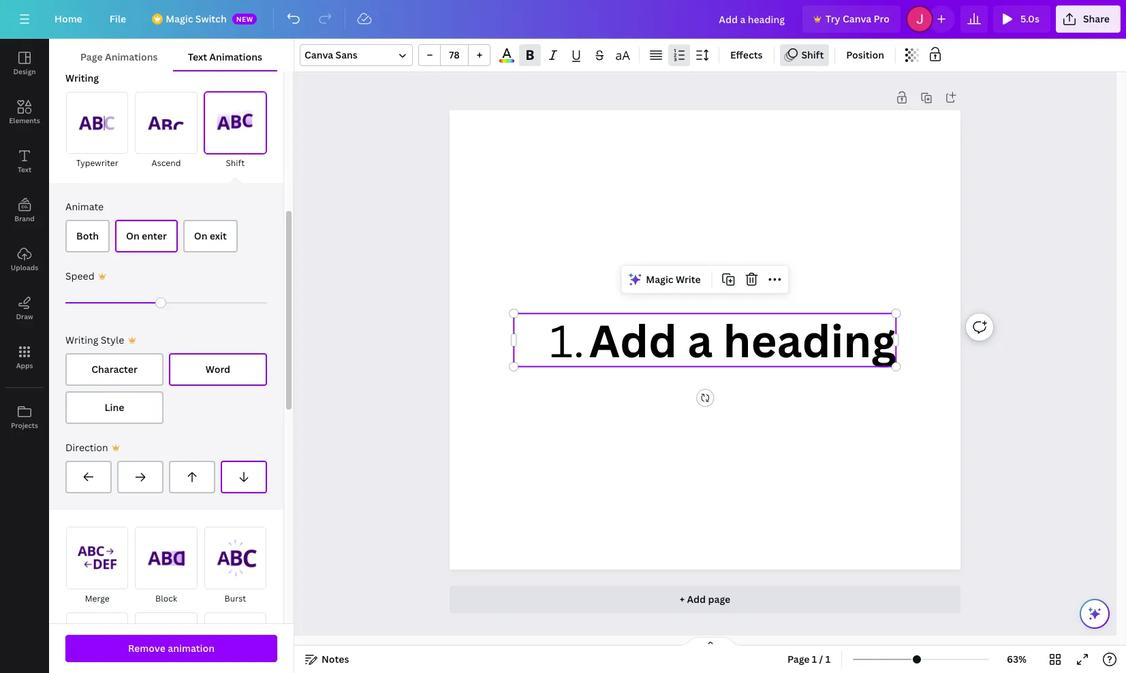 Task type: vqa. For each thing, say whether or not it's contained in the screenshot.
Black And White Globe Y2k Streetwear Logo group
no



Task type: locate. For each thing, give the bounding box(es) containing it.
text inside button
[[18, 165, 31, 174]]

heading
[[723, 310, 897, 370]]

speed
[[65, 270, 94, 283]]

new
[[236, 14, 253, 24]]

0 horizontal spatial 1
[[812, 653, 817, 666]]

0 horizontal spatial on
[[126, 230, 140, 243]]

on
[[126, 230, 140, 243], [194, 230, 207, 243]]

text button
[[0, 137, 49, 186]]

magic left switch
[[166, 12, 193, 25]]

on left enter
[[126, 230, 140, 243]]

direction
[[65, 442, 108, 455]]

draw button
[[0, 284, 49, 333]]

1 1 from the left
[[812, 653, 817, 666]]

home
[[55, 12, 82, 25]]

magic switch
[[166, 12, 227, 25]]

1 right /
[[826, 653, 831, 666]]

0 vertical spatial writing
[[65, 72, 99, 85]]

1 writing from the top
[[65, 72, 99, 85]]

shift inside dropdown button
[[802, 48, 824, 61]]

apps button
[[0, 333, 49, 382]]

0 horizontal spatial shift
[[226, 158, 245, 169]]

design
[[13, 67, 36, 76]]

ascend image
[[135, 92, 197, 154]]

text up brand "button"
[[18, 165, 31, 174]]

uploads
[[11, 263, 38, 273]]

0 vertical spatial add
[[589, 310, 677, 370]]

1 vertical spatial canva
[[305, 48, 333, 61]]

word button
[[169, 354, 267, 387]]

1 vertical spatial text
[[18, 165, 31, 174]]

pro
[[874, 12, 890, 25]]

animations down file dropdown button
[[105, 50, 158, 63]]

5.0s button
[[993, 5, 1051, 33]]

remove
[[128, 643, 166, 656]]

line
[[105, 402, 124, 415]]

1 horizontal spatial shift
[[802, 48, 824, 61]]

on enter button
[[115, 220, 178, 253]]

magic write
[[646, 273, 701, 286]]

shift button
[[204, 91, 267, 171]]

notes button
[[300, 649, 355, 671]]

magic inside button
[[646, 273, 674, 286]]

file
[[110, 12, 126, 25]]

home link
[[44, 5, 93, 33]]

animate
[[65, 201, 104, 214]]

shift left position
[[802, 48, 824, 61]]

1 vertical spatial writing
[[65, 334, 98, 347]]

enter
[[142, 230, 167, 243]]

1 horizontal spatial text
[[188, 50, 207, 63]]

both button
[[65, 220, 110, 253]]

1 vertical spatial add
[[687, 594, 706, 606]]

1 horizontal spatial add
[[687, 594, 706, 606]]

2 animations from the left
[[209, 50, 262, 63]]

page
[[80, 50, 103, 63], [788, 653, 810, 666]]

text down magic switch
[[188, 50, 207, 63]]

0 horizontal spatial canva
[[305, 48, 333, 61]]

burst image
[[204, 528, 266, 590]]

1 horizontal spatial page
[[788, 653, 810, 666]]

a
[[688, 310, 713, 370]]

0 vertical spatial shift
[[802, 48, 824, 61]]

page animations
[[80, 50, 158, 63]]

0 vertical spatial magic
[[166, 12, 193, 25]]

animations for page animations
[[105, 50, 158, 63]]

page left /
[[788, 653, 810, 666]]

1 vertical spatial page
[[788, 653, 810, 666]]

group
[[418, 44, 491, 66]]

0 vertical spatial page
[[80, 50, 103, 63]]

writing left style
[[65, 334, 98, 347]]

page down the home link
[[80, 50, 103, 63]]

animations down new
[[209, 50, 262, 63]]

design button
[[0, 39, 49, 88]]

canva left sans
[[305, 48, 333, 61]]

on exit button
[[183, 220, 238, 253]]

shift image
[[204, 92, 266, 154]]

magic inside "main" menu bar
[[166, 12, 193, 25]]

typewriter button
[[65, 91, 129, 171]]

5.0s
[[1021, 12, 1040, 25]]

merge image
[[66, 528, 128, 590]]

add right +
[[687, 594, 706, 606]]

1 left /
[[812, 653, 817, 666]]

magic left write
[[646, 273, 674, 286]]

1 on from the left
[[126, 230, 140, 243]]

1 horizontal spatial on
[[194, 230, 207, 243]]

on left 'exit'
[[194, 230, 207, 243]]

on for on exit
[[194, 230, 207, 243]]

1 horizontal spatial animations
[[209, 50, 262, 63]]

position
[[846, 48, 884, 61]]

0 vertical spatial canva
[[843, 12, 872, 25]]

add inside button
[[687, 594, 706, 606]]

shift down shift image
[[226, 158, 245, 169]]

try canva pro button
[[803, 5, 901, 33]]

canva
[[843, 12, 872, 25], [305, 48, 333, 61]]

effects button
[[725, 44, 768, 66]]

1 horizontal spatial 1
[[826, 653, 831, 666]]

1 horizontal spatial canva
[[843, 12, 872, 25]]

projects
[[11, 421, 38, 431]]

exit
[[210, 230, 227, 243]]

on exit
[[194, 230, 227, 243]]

brand button
[[0, 186, 49, 235]]

2 on from the left
[[194, 230, 207, 243]]

uploads button
[[0, 235, 49, 284]]

try canva pro
[[826, 12, 890, 25]]

ascend button
[[134, 91, 198, 171]]

animations inside button
[[105, 50, 158, 63]]

0 horizontal spatial page
[[80, 50, 103, 63]]

1 horizontal spatial magic
[[646, 273, 674, 286]]

0 horizontal spatial animations
[[105, 50, 158, 63]]

switch
[[195, 12, 227, 25]]

1 vertical spatial magic
[[646, 273, 674, 286]]

text for text animations
[[188, 50, 207, 63]]

add
[[589, 310, 677, 370], [687, 594, 706, 606]]

/
[[819, 653, 823, 666]]

text inside "button"
[[188, 50, 207, 63]]

animations inside "button"
[[209, 50, 262, 63]]

magic write button
[[624, 269, 706, 291]]

color range image
[[500, 59, 514, 63]]

Design title text field
[[708, 5, 797, 33]]

word
[[206, 363, 230, 376]]

magic for magic write
[[646, 273, 674, 286]]

magic
[[166, 12, 193, 25], [646, 273, 674, 286]]

elements button
[[0, 88, 49, 137]]

2 writing from the top
[[65, 334, 98, 347]]

writing for writing
[[65, 72, 99, 85]]

0 horizontal spatial text
[[18, 165, 31, 174]]

page inside page animations button
[[80, 50, 103, 63]]

page
[[708, 594, 731, 606]]

shift
[[802, 48, 824, 61], [226, 158, 245, 169]]

0 horizontal spatial magic
[[166, 12, 193, 25]]

writing style
[[65, 334, 124, 347]]

1 animations from the left
[[105, 50, 158, 63]]

merge
[[85, 593, 109, 605]]

writing
[[65, 72, 99, 85], [65, 334, 98, 347]]

animations
[[105, 50, 158, 63], [209, 50, 262, 63]]

63% button
[[995, 649, 1039, 671]]

1 vertical spatial shift
[[226, 158, 245, 169]]

text animations
[[188, 50, 262, 63]]

elements
[[9, 116, 40, 125]]

animation
[[168, 643, 215, 656]]

text
[[188, 50, 207, 63], [18, 165, 31, 174]]

side panel tab list
[[0, 39, 49, 442]]

0 vertical spatial text
[[188, 50, 207, 63]]

1
[[812, 653, 817, 666], [826, 653, 831, 666]]

canva right try
[[843, 12, 872, 25]]

writing down page animations button
[[65, 72, 99, 85]]

add left the a
[[589, 310, 677, 370]]



Task type: describe. For each thing, give the bounding box(es) containing it.
typewriter
[[76, 158, 118, 169]]

+
[[680, 594, 685, 606]]

0 horizontal spatial add
[[589, 310, 677, 370]]

remove animation
[[128, 643, 215, 656]]

canva sans button
[[300, 44, 413, 66]]

apps
[[16, 361, 33, 371]]

burst
[[225, 593, 246, 605]]

block image
[[135, 528, 197, 590]]

character
[[91, 363, 138, 376]]

share button
[[1056, 5, 1121, 33]]

page animations button
[[65, 44, 173, 70]]

draw
[[16, 312, 33, 322]]

+ add page button
[[450, 587, 961, 614]]

brand
[[15, 214, 35, 224]]

animations for text animations
[[209, 50, 262, 63]]

block button
[[134, 527, 198, 607]]

magic for magic switch
[[166, 12, 193, 25]]

try
[[826, 12, 841, 25]]

block
[[155, 593, 177, 605]]

both
[[76, 230, 99, 243]]

burst button
[[204, 527, 267, 607]]

line button
[[65, 392, 164, 425]]

style
[[101, 334, 124, 347]]

merge button
[[65, 527, 129, 607]]

canva assistant image
[[1087, 606, 1103, 623]]

page for page animations
[[80, 50, 103, 63]]

add a heading
[[589, 310, 897, 370]]

2 1 from the left
[[826, 653, 831, 666]]

effects
[[730, 48, 763, 61]]

text for text
[[18, 165, 31, 174]]

– – number field
[[445, 48, 464, 61]]

projects button
[[0, 393, 49, 442]]

typewriter image
[[66, 92, 128, 154]]

file button
[[99, 5, 137, 33]]

writing for writing style
[[65, 334, 98, 347]]

canva inside dropdown button
[[305, 48, 333, 61]]

text animations button
[[173, 44, 277, 70]]

canva sans
[[305, 48, 358, 61]]

show pages image
[[678, 637, 743, 648]]

on enter
[[126, 230, 167, 243]]

notes
[[322, 653, 349, 666]]

shift inside button
[[226, 158, 245, 169]]

page 1 / 1
[[788, 653, 831, 666]]

shift button
[[780, 44, 829, 66]]

main menu bar
[[0, 0, 1126, 39]]

sans
[[336, 48, 358, 61]]

character button
[[65, 354, 164, 387]]

remove animation button
[[65, 636, 277, 663]]

on for on enter
[[126, 230, 140, 243]]

+ add page
[[680, 594, 731, 606]]

position button
[[841, 44, 890, 66]]

canva inside button
[[843, 12, 872, 25]]

63%
[[1007, 653, 1027, 666]]

share
[[1083, 12, 1110, 25]]

ascend
[[152, 158, 181, 169]]

page for page 1 / 1
[[788, 653, 810, 666]]

write
[[676, 273, 701, 286]]



